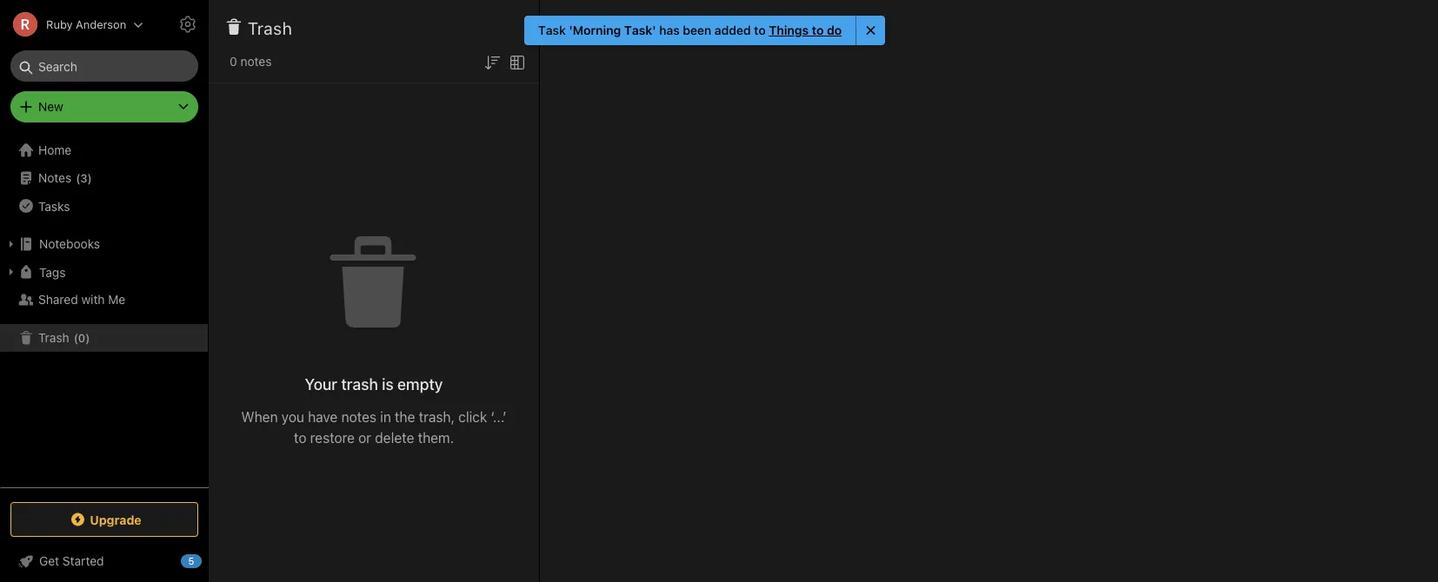 Task type: locate. For each thing, give the bounding box(es) containing it.
morning
[[573, 23, 621, 37]]

to down the "you"
[[294, 430, 307, 446]]

to
[[754, 23, 766, 37], [812, 23, 824, 37], [294, 430, 307, 446]]

Account field
[[0, 7, 144, 42]]

do
[[827, 23, 842, 37]]

trash up 0 notes
[[248, 17, 293, 38]]

task left has
[[624, 23, 653, 37]]

( down shared with me
[[74, 332, 78, 345]]

tasks button
[[0, 192, 208, 220]]

trash
[[341, 375, 378, 394]]

delete
[[375, 430, 414, 446]]

( inside notes ( 3 )
[[76, 172, 80, 185]]

Help and Learning task checklist field
[[0, 548, 209, 576]]

1 vertical spatial trash
[[38, 331, 69, 345]]

trash
[[248, 17, 293, 38], [38, 331, 69, 345]]

1 horizontal spatial trash
[[248, 17, 293, 38]]

or
[[359, 430, 372, 446]]

'
[[569, 23, 573, 37], [653, 23, 656, 37]]

1 horizontal spatial task
[[624, 23, 653, 37]]

1 vertical spatial )
[[85, 332, 90, 345]]

0 horizontal spatial 0
[[78, 332, 85, 345]]

shared with me
[[38, 293, 125, 307]]

your
[[305, 375, 338, 394]]

) inside trash ( 0 )
[[85, 332, 90, 345]]

shared
[[38, 293, 78, 307]]

tasks
[[38, 199, 70, 213]]

trash ( 0 )
[[38, 331, 90, 345]]

notes ( 3 )
[[38, 171, 92, 185]]

them.
[[418, 430, 454, 446]]

2 ' from the left
[[653, 23, 656, 37]]

upgrade button
[[10, 503, 198, 538]]

0 horizontal spatial '
[[569, 23, 573, 37]]

your trash is empty
[[305, 375, 443, 394]]

ruby
[[46, 18, 73, 31]]

the
[[395, 409, 415, 425]]

notebooks
[[39, 237, 100, 251]]

tree
[[0, 137, 209, 487]]

1 vertical spatial 0
[[78, 332, 85, 345]]

0 vertical spatial )
[[88, 172, 92, 185]]

click to collapse image
[[202, 551, 215, 572]]

task
[[538, 23, 566, 37], [624, 23, 653, 37]]

0 vertical spatial (
[[76, 172, 80, 185]]

1 task from the left
[[538, 23, 566, 37]]

to left do
[[812, 23, 824, 37]]

0 vertical spatial trash
[[248, 17, 293, 38]]

tree containing home
[[0, 137, 209, 487]]

to right added
[[754, 23, 766, 37]]

None search field
[[23, 50, 186, 82]]

)
[[88, 172, 92, 185], [85, 332, 90, 345]]

home link
[[0, 137, 209, 164]]

empty
[[398, 375, 443, 394]]

0
[[230, 54, 237, 69], [78, 332, 85, 345]]

) inside notes ( 3 )
[[88, 172, 92, 185]]

1 ' from the left
[[569, 23, 573, 37]]

anderson
[[76, 18, 126, 31]]

you
[[282, 409, 304, 425]]

trash down shared
[[38, 331, 69, 345]]

task left morning
[[538, 23, 566, 37]]

get started
[[39, 555, 104, 569]]

when
[[241, 409, 278, 425]]

note window - empty element
[[540, 0, 1439, 583]]

(
[[76, 172, 80, 185], [74, 332, 78, 345]]

1 vertical spatial notes
[[341, 409, 377, 425]]

tags button
[[0, 258, 208, 286]]

get
[[39, 555, 59, 569]]

0 horizontal spatial trash
[[38, 331, 69, 345]]

) down with
[[85, 332, 90, 345]]

me
[[108, 293, 125, 307]]

0 horizontal spatial notes
[[240, 54, 272, 69]]

0 vertical spatial notes
[[240, 54, 272, 69]]

1 horizontal spatial 0
[[230, 54, 237, 69]]

upgrade
[[90, 513, 142, 527]]

5
[[188, 556, 194, 568]]

0 horizontal spatial to
[[294, 430, 307, 446]]

1 horizontal spatial '
[[653, 23, 656, 37]]

( inside trash ( 0 )
[[74, 332, 78, 345]]

0 inside trash ( 0 )
[[78, 332, 85, 345]]

notes
[[240, 54, 272, 69], [341, 409, 377, 425]]

1 vertical spatial (
[[74, 332, 78, 345]]

restore
[[310, 430, 355, 446]]

( right notes
[[76, 172, 80, 185]]

trash,
[[419, 409, 455, 425]]

1 horizontal spatial notes
[[341, 409, 377, 425]]

started
[[63, 555, 104, 569]]

0 horizontal spatial task
[[538, 23, 566, 37]]

) down 'home' link
[[88, 172, 92, 185]]

task ' morning task ' has been added to things to do
[[538, 23, 842, 37]]

when you have notes in the trash, click '...' to restore or delete them.
[[241, 409, 507, 446]]



Task type: describe. For each thing, give the bounding box(es) containing it.
1 horizontal spatial to
[[754, 23, 766, 37]]

trash for trash
[[248, 17, 293, 38]]

Search text field
[[23, 50, 186, 82]]

with
[[81, 293, 105, 307]]

) for notes
[[88, 172, 92, 185]]

notebooks link
[[0, 231, 208, 258]]

expand tags image
[[4, 265, 18, 279]]

has
[[659, 23, 680, 37]]

2 task from the left
[[624, 23, 653, 37]]

0 notes
[[230, 54, 272, 69]]

new
[[38, 100, 63, 114]]

expand notebooks image
[[4, 237, 18, 251]]

new button
[[10, 91, 198, 123]]

( for notes
[[76, 172, 80, 185]]

notes inside when you have notes in the trash, click '...' to restore or delete them.
[[341, 409, 377, 425]]

things
[[769, 23, 809, 37]]

is
[[382, 375, 394, 394]]

Sort options field
[[482, 50, 503, 73]]

settings image
[[177, 14, 198, 35]]

3
[[80, 172, 88, 185]]

in
[[380, 409, 391, 425]]

trash for trash ( 0 )
[[38, 331, 69, 345]]

been
[[683, 23, 712, 37]]

) for trash
[[85, 332, 90, 345]]

View options field
[[503, 50, 528, 73]]

added
[[715, 23, 751, 37]]

have
[[308, 409, 338, 425]]

notes
[[38, 171, 72, 185]]

things to do link
[[769, 23, 842, 38]]

to inside when you have notes in the trash, click '...' to restore or delete them.
[[294, 430, 307, 446]]

( for trash
[[74, 332, 78, 345]]

2 horizontal spatial to
[[812, 23, 824, 37]]

tags
[[39, 265, 66, 279]]

click
[[459, 409, 487, 425]]

home
[[38, 143, 72, 157]]

0 vertical spatial 0
[[230, 54, 237, 69]]

'...'
[[491, 409, 507, 425]]

shared with me link
[[0, 286, 208, 314]]

ruby anderson
[[46, 18, 126, 31]]



Task type: vqa. For each thing, say whether or not it's contained in the screenshot.
Started
yes



